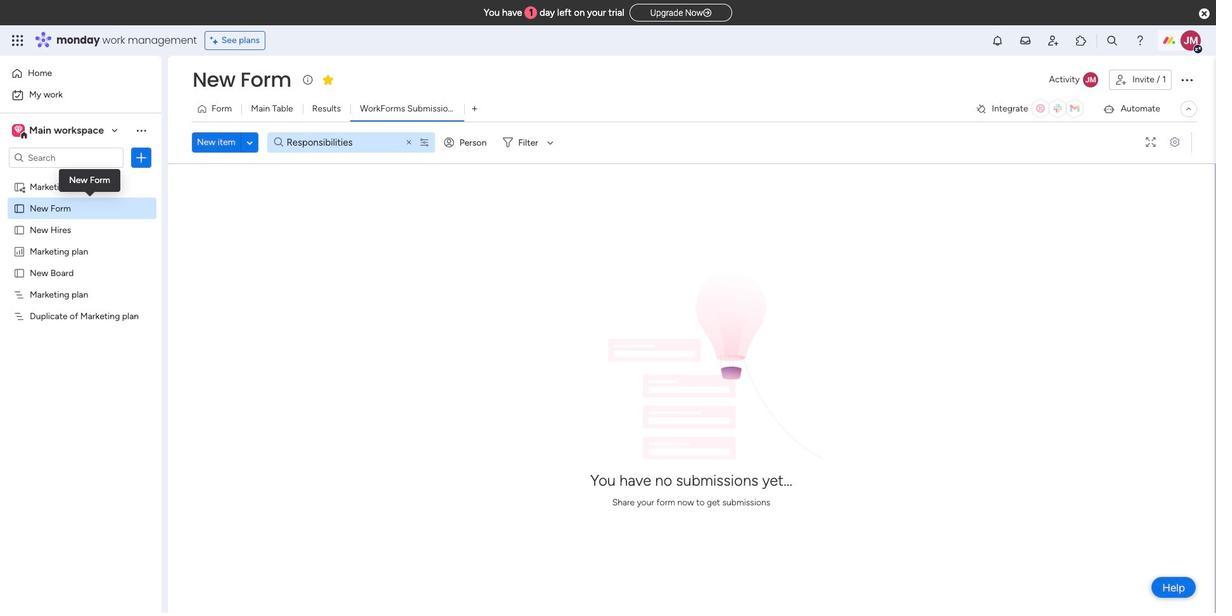 Task type: vqa. For each thing, say whether or not it's contained in the screenshot.
'Shareable board' Icon on the left top of the page
yes



Task type: locate. For each thing, give the bounding box(es) containing it.
1 horizontal spatial options image
[[1180, 72, 1195, 87]]

board activity image
[[1083, 72, 1098, 87]]

you have no submissions yet illustration image
[[557, 269, 826, 459]]

2 workspace image from the left
[[14, 124, 23, 137]]

workspace image
[[12, 124, 25, 137], [14, 124, 23, 137]]

arrow down image
[[543, 135, 558, 150]]

None field
[[189, 67, 295, 93]]

options image down workspace options image
[[135, 151, 148, 164]]

2 public board image from the top
[[13, 267, 25, 279]]

public board image down public dashboard image
[[13, 267, 25, 279]]

1 vertical spatial public board image
[[13, 267, 25, 279]]

0 vertical spatial public board image
[[13, 224, 25, 236]]

jeremy miller image
[[1181, 30, 1201, 51]]

1 vertical spatial options image
[[135, 151, 148, 164]]

clear search image
[[404, 137, 415, 148]]

monday marketplace image
[[1075, 34, 1088, 47]]

options image up collapse board header icon
[[1180, 72, 1195, 87]]

angle down image
[[247, 138, 253, 147]]

0 horizontal spatial options image
[[135, 151, 148, 164]]

1 vertical spatial option
[[8, 85, 154, 105]]

list box
[[0, 173, 162, 498]]

public board image
[[13, 224, 25, 236], [13, 267, 25, 279]]

public board image
[[13, 202, 25, 214]]

0 vertical spatial options image
[[1180, 72, 1195, 87]]

Search in workspace field
[[27, 150, 106, 165]]

show board description image
[[300, 73, 315, 86]]

public board image up public dashboard image
[[13, 224, 25, 236]]

options image
[[1180, 72, 1195, 87], [135, 151, 148, 164]]

option
[[8, 63, 154, 84], [8, 85, 154, 105], [0, 175, 162, 178]]



Task type: describe. For each thing, give the bounding box(es) containing it.
v2 search image
[[274, 135, 283, 150]]

collapse board header image
[[1184, 104, 1194, 114]]

dapulse rightstroke image
[[703, 8, 711, 18]]

notifications image
[[991, 34, 1004, 47]]

dapulse close image
[[1199, 8, 1210, 20]]

search everything image
[[1106, 34, 1119, 47]]

update feed image
[[1019, 34, 1032, 47]]

settings image
[[1165, 138, 1185, 147]]

invite members image
[[1047, 34, 1060, 47]]

public dashboard image
[[13, 245, 25, 257]]

1 workspace image from the left
[[12, 124, 25, 137]]

remove from favorites image
[[322, 73, 334, 86]]

help image
[[1134, 34, 1147, 47]]

open full screen image
[[1141, 138, 1161, 147]]

workspace options image
[[135, 124, 148, 137]]

workspace selection element
[[12, 123, 106, 139]]

2 vertical spatial option
[[0, 175, 162, 178]]

Search field
[[283, 134, 387, 151]]

add view image
[[472, 104, 477, 114]]

1 public board image from the top
[[13, 224, 25, 236]]

shareable board image
[[13, 181, 25, 193]]

select product image
[[11, 34, 24, 47]]

0 vertical spatial option
[[8, 63, 154, 84]]

search options image
[[420, 137, 430, 148]]

see plans image
[[210, 34, 222, 48]]



